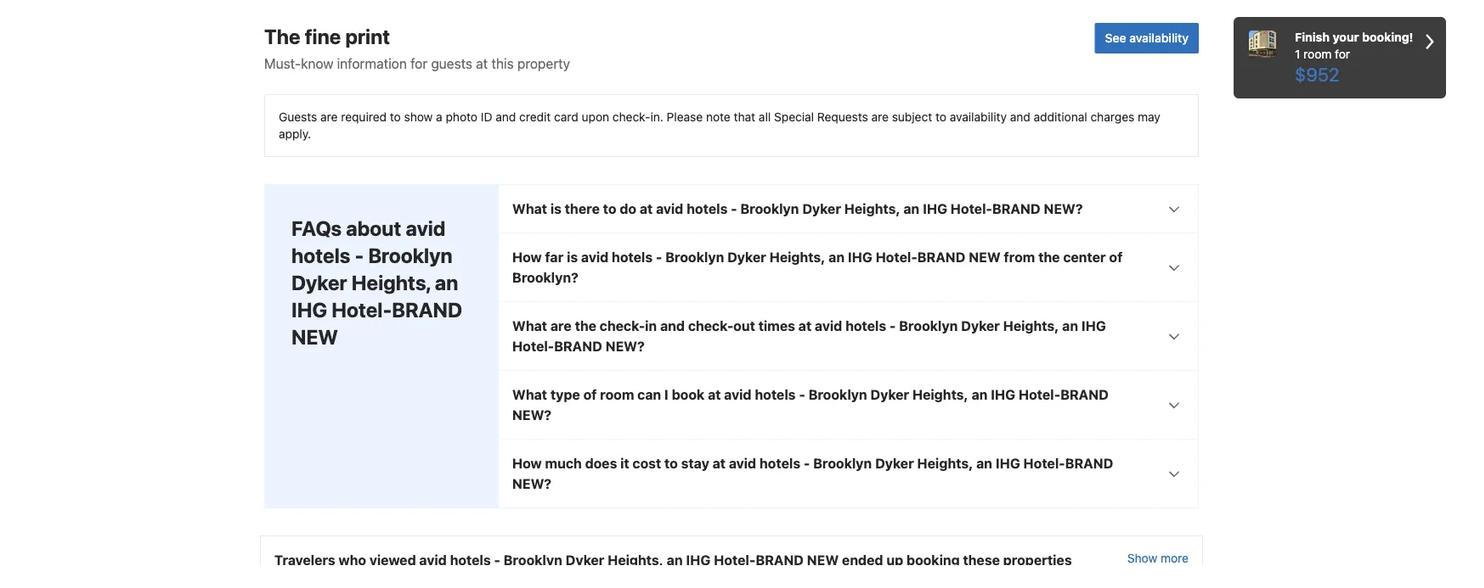 Task type: describe. For each thing, give the bounding box(es) containing it.
faqs about avid hotels - brooklyn dyker heights, an ihg hotel-brand new
[[292, 217, 462, 349]]

hotels inside how far is avid hotels - brooklyn dyker heights, an ihg hotel-brand new from the center of brooklyn?
[[612, 249, 653, 266]]

availability inside button
[[1130, 31, 1189, 45]]

apply.
[[279, 127, 311, 141]]

special
[[774, 110, 814, 124]]

additional
[[1034, 110, 1088, 124]]

is inside how far is avid hotels - brooklyn dyker heights, an ihg hotel-brand new from the center of brooklyn?
[[567, 249, 578, 266]]

how far is avid hotels - brooklyn dyker heights, an ihg hotel-brand new from the center of brooklyn?
[[513, 249, 1123, 286]]

- inside what type of room can i book at avid hotels - brooklyn dyker heights, an ihg hotel-brand new?
[[799, 387, 806, 403]]

see availability
[[1106, 31, 1189, 45]]

note
[[706, 110, 731, 124]]

how much does it cost to stay at avid hotels - brooklyn dyker heights, an ihg hotel-brand new?
[[513, 456, 1114, 493]]

brooklyn inside what type of room can i book at avid hotels - brooklyn dyker heights, an ihg hotel-brand new?
[[809, 387, 868, 403]]

are for and
[[321, 110, 338, 124]]

at inside the fine print must-know information for guests at this property
[[476, 56, 488, 72]]

brooklyn inside faqs about avid hotels - brooklyn dyker heights, an ihg hotel-brand new
[[368, 244, 453, 268]]

- inside faqs about avid hotels - brooklyn dyker heights, an ihg hotel-brand new
[[355, 244, 364, 268]]

hotel- inside how far is avid hotels - brooklyn dyker heights, an ihg hotel-brand new from the center of brooklyn?
[[876, 249, 918, 266]]

this
[[492, 56, 514, 72]]

booking!
[[1363, 30, 1414, 44]]

new inside faqs about avid hotels - brooklyn dyker heights, an ihg hotel-brand new
[[292, 326, 338, 349]]

brand inside what are the check-in and check-out times at avid hotels - brooklyn dyker heights, an ihg hotel-brand new?
[[554, 339, 603, 355]]

to left do
[[603, 201, 617, 217]]

in.
[[651, 110, 664, 124]]

from
[[1004, 249, 1036, 266]]

dyker inside what type of room can i book at avid hotels - brooklyn dyker heights, an ihg hotel-brand new?
[[871, 387, 910, 403]]

new inside how far is avid hotels - brooklyn dyker heights, an ihg hotel-brand new from the center of brooklyn?
[[969, 249, 1001, 266]]

cost
[[633, 456, 662, 472]]

a
[[436, 110, 443, 124]]

heights, inside what type of room can i book at avid hotels - brooklyn dyker heights, an ihg hotel-brand new?
[[913, 387, 969, 403]]

what for what is there to do at avid hotels - brooklyn dyker heights, an ihg hotel-brand new?
[[513, 201, 547, 217]]

ihg inside how much does it cost to stay at avid hotels - brooklyn dyker heights, an ihg hotel-brand new?
[[996, 456, 1021, 472]]

far
[[545, 249, 564, 266]]

there
[[565, 201, 600, 217]]

show more
[[1128, 552, 1189, 566]]

id
[[481, 110, 493, 124]]

brand inside faqs about avid hotels - brooklyn dyker heights, an ihg hotel-brand new
[[392, 298, 462, 322]]

dyker inside how far is avid hotels - brooklyn dyker heights, an ihg hotel-brand new from the center of brooklyn?
[[728, 249, 767, 266]]

ihg inside how far is avid hotels - brooklyn dyker heights, an ihg hotel-brand new from the center of brooklyn?
[[848, 249, 873, 266]]

accordion control element
[[498, 184, 1199, 509]]

see availability button
[[1095, 23, 1199, 53]]

what is there to do at avid hotels - brooklyn dyker heights, an ihg hotel-brand new?
[[513, 201, 1083, 217]]

finish your booking! 1 room for $952
[[1296, 30, 1414, 85]]

ihg inside what are the check-in and check-out times at avid hotels - brooklyn dyker heights, an ihg hotel-brand new?
[[1082, 318, 1107, 334]]

the inside how far is avid hotels - brooklyn dyker heights, an ihg hotel-brand new from the center of brooklyn?
[[1039, 249, 1060, 266]]

requests
[[818, 110, 869, 124]]

hotels inside what type of room can i book at avid hotels - brooklyn dyker heights, an ihg hotel-brand new?
[[755, 387, 796, 403]]

guests are required to show a photo id and credit card upon check-in. please note that all special requests are subject to availability and additional charges may apply.
[[279, 110, 1161, 141]]

an inside how far is avid hotels - brooklyn dyker heights, an ihg hotel-brand new from the center of brooklyn?
[[829, 249, 845, 266]]

brand inside what type of room can i book at avid hotels - brooklyn dyker heights, an ihg hotel-brand new?
[[1061, 387, 1109, 403]]

heights, inside faqs about avid hotels - brooklyn dyker heights, an ihg hotel-brand new
[[352, 271, 431, 295]]

type
[[551, 387, 580, 403]]

check- up the can
[[600, 318, 645, 334]]

all
[[759, 110, 771, 124]]

how for how much does it cost to stay at avid hotels - brooklyn dyker heights, an ihg hotel-brand new?
[[513, 456, 542, 472]]

show
[[404, 110, 433, 124]]

what are the check-in and check-out times at avid hotels - brooklyn dyker heights, an ihg hotel-brand new?
[[513, 318, 1107, 355]]

times
[[759, 318, 796, 334]]

how much does it cost to stay at avid hotels - brooklyn dyker heights, an ihg hotel-brand new? button
[[499, 440, 1199, 508]]

new? inside what type of room can i book at avid hotels - brooklyn dyker heights, an ihg hotel-brand new?
[[513, 408, 552, 424]]

brooklyn inside how far is avid hotels - brooklyn dyker heights, an ihg hotel-brand new from the center of brooklyn?
[[666, 249, 725, 266]]

it
[[621, 456, 630, 472]]

show
[[1128, 552, 1158, 566]]

can
[[638, 387, 662, 403]]

what for what type of room can i book at avid hotels - brooklyn dyker heights, an ihg hotel-brand new?
[[513, 387, 547, 403]]

dyker inside faqs about avid hotels - brooklyn dyker heights, an ihg hotel-brand new
[[292, 271, 347, 295]]

information
[[337, 56, 407, 72]]

hotels inside how much does it cost to stay at avid hotels - brooklyn dyker heights, an ihg hotel-brand new?
[[760, 456, 801, 472]]

hotels inside what are the check-in and check-out times at avid hotels - brooklyn dyker heights, an ihg hotel-brand new?
[[846, 318, 887, 334]]

1
[[1296, 47, 1301, 61]]

brooklyn?
[[513, 270, 579, 286]]

0 horizontal spatial and
[[496, 110, 516, 124]]

charges
[[1091, 110, 1135, 124]]

ihg inside faqs about avid hotels - brooklyn dyker heights, an ihg hotel-brand new
[[292, 298, 327, 322]]

how far is avid hotels - brooklyn dyker heights, an ihg hotel-brand new from the center of brooklyn? button
[[499, 234, 1199, 302]]

what type of room can i book at avid hotels - brooklyn dyker heights, an ihg hotel-brand new?
[[513, 387, 1109, 424]]

does
[[585, 456, 617, 472]]

faqs
[[292, 217, 342, 241]]

hotel- inside what type of room can i book at avid hotels - brooklyn dyker heights, an ihg hotel-brand new?
[[1019, 387, 1061, 403]]

credit
[[519, 110, 551, 124]]

- inside what is there to do at avid hotels - brooklyn dyker heights, an ihg hotel-brand new? dropdown button
[[731, 201, 737, 217]]

subject
[[892, 110, 933, 124]]

what are the check-in and check-out times at avid hotels - brooklyn dyker heights, an ihg hotel-brand new? button
[[499, 303, 1199, 371]]

in
[[645, 318, 657, 334]]

brand inside how much does it cost to stay at avid hotels - brooklyn dyker heights, an ihg hotel-brand new?
[[1066, 456, 1114, 472]]

at inside what type of room can i book at avid hotels - brooklyn dyker heights, an ihg hotel-brand new?
[[708, 387, 721, 403]]



Task type: vqa. For each thing, say whether or not it's contained in the screenshot.
Observatory to the bottom
no



Task type: locate. For each thing, give the bounding box(es) containing it.
guests
[[431, 56, 473, 72]]

1 vertical spatial room
[[600, 387, 635, 403]]

of inside what type of room can i book at avid hotels - brooklyn dyker heights, an ihg hotel-brand new?
[[584, 387, 597, 403]]

for inside the fine print must-know information for guests at this property
[[411, 56, 428, 72]]

0 horizontal spatial room
[[600, 387, 635, 403]]

- inside how much does it cost to stay at avid hotels - brooklyn dyker heights, an ihg hotel-brand new?
[[804, 456, 810, 472]]

hotels
[[687, 201, 728, 217], [292, 244, 351, 268], [612, 249, 653, 266], [846, 318, 887, 334], [755, 387, 796, 403], [760, 456, 801, 472]]

what is there to do at avid hotels - brooklyn dyker heights, an ihg hotel-brand new? button
[[499, 185, 1199, 233]]

check- right in
[[688, 318, 734, 334]]

1 horizontal spatial new
[[969, 249, 1001, 266]]

check-
[[613, 110, 651, 124], [600, 318, 645, 334], [688, 318, 734, 334]]

- inside how far is avid hotels - brooklyn dyker heights, an ihg hotel-brand new from the center of brooklyn?
[[656, 249, 663, 266]]

are
[[321, 110, 338, 124], [872, 110, 889, 124], [551, 318, 572, 334]]

an inside how much does it cost to stay at avid hotels - brooklyn dyker heights, an ihg hotel-brand new?
[[977, 456, 993, 472]]

and
[[496, 110, 516, 124], [1011, 110, 1031, 124], [661, 318, 685, 334]]

may
[[1138, 110, 1161, 124]]

for down your
[[1336, 47, 1351, 61]]

what left there
[[513, 201, 547, 217]]

0 horizontal spatial is
[[551, 201, 562, 217]]

how left far
[[513, 249, 542, 266]]

the inside what are the check-in and check-out times at avid hotels - brooklyn dyker heights, an ihg hotel-brand new?
[[575, 318, 597, 334]]

the
[[264, 25, 301, 48]]

2 horizontal spatial and
[[1011, 110, 1031, 124]]

must-
[[264, 56, 301, 72]]

availability inside the guests are required to show a photo id and credit card upon check-in. please note that all special requests are subject to availability and additional charges may apply.
[[950, 110, 1007, 124]]

-
[[731, 201, 737, 217], [355, 244, 364, 268], [656, 249, 663, 266], [890, 318, 896, 334], [799, 387, 806, 403], [804, 456, 810, 472]]

new? inside what are the check-in and check-out times at avid hotels - brooklyn dyker heights, an ihg hotel-brand new?
[[606, 339, 645, 355]]

1 horizontal spatial for
[[1336, 47, 1351, 61]]

what left type
[[513, 387, 547, 403]]

heights, inside how far is avid hotels - brooklyn dyker heights, an ihg hotel-brand new from the center of brooklyn?
[[770, 249, 826, 266]]

photo
[[446, 110, 478, 124]]

0 vertical spatial what
[[513, 201, 547, 217]]

of right center
[[1110, 249, 1123, 266]]

0 vertical spatial is
[[551, 201, 562, 217]]

0 horizontal spatial of
[[584, 387, 597, 403]]

what for what are the check-in and check-out times at avid hotels - brooklyn dyker heights, an ihg hotel-brand new?
[[513, 318, 547, 334]]

guests
[[279, 110, 317, 124]]

an inside what type of room can i book at avid hotels - brooklyn dyker heights, an ihg hotel-brand new?
[[972, 387, 988, 403]]

avid right about
[[406, 217, 446, 241]]

what type of room can i book at avid hotels - brooklyn dyker heights, an ihg hotel-brand new? button
[[499, 371, 1199, 439]]

book
[[672, 387, 705, 403]]

show more link
[[1128, 551, 1189, 567]]

brooklyn inside what are the check-in and check-out times at avid hotels - brooklyn dyker heights, an ihg hotel-brand new?
[[900, 318, 958, 334]]

1 vertical spatial of
[[584, 387, 597, 403]]

please
[[667, 110, 703, 124]]

how left much
[[513, 456, 542, 472]]

brooklyn
[[741, 201, 799, 217], [368, 244, 453, 268], [666, 249, 725, 266], [900, 318, 958, 334], [809, 387, 868, 403], [814, 456, 872, 472]]

is right far
[[567, 249, 578, 266]]

much
[[545, 456, 582, 472]]

the fine print must-know information for guests at this property
[[264, 25, 570, 72]]

for
[[1336, 47, 1351, 61], [411, 56, 428, 72]]

2 horizontal spatial are
[[872, 110, 889, 124]]

is left there
[[551, 201, 562, 217]]

out
[[734, 318, 756, 334]]

1 how from the top
[[513, 249, 542, 266]]

at left this
[[476, 56, 488, 72]]

1 horizontal spatial availability
[[1130, 31, 1189, 45]]

hotels down what type of room can i book at avid hotels - brooklyn dyker heights, an ihg hotel-brand new?
[[760, 456, 801, 472]]

availability right subject in the top of the page
[[950, 110, 1007, 124]]

$952
[[1296, 63, 1340, 85]]

0 vertical spatial of
[[1110, 249, 1123, 266]]

dyker inside how much does it cost to stay at avid hotels - brooklyn dyker heights, an ihg hotel-brand new?
[[876, 456, 914, 472]]

- inside what are the check-in and check-out times at avid hotels - brooklyn dyker heights, an ihg hotel-brand new?
[[890, 318, 896, 334]]

an
[[904, 201, 920, 217], [829, 249, 845, 266], [435, 271, 458, 295], [1063, 318, 1079, 334], [972, 387, 988, 403], [977, 456, 993, 472]]

at right book
[[708, 387, 721, 403]]

rightchevron image
[[1426, 29, 1435, 54]]

hotel- inside how much does it cost to stay at avid hotels - brooklyn dyker heights, an ihg hotel-brand new?
[[1024, 456, 1066, 472]]

1 horizontal spatial the
[[1039, 249, 1060, 266]]

hotel- inside what are the check-in and check-out times at avid hotels - brooklyn dyker heights, an ihg hotel-brand new?
[[513, 339, 554, 355]]

to right subject in the top of the page
[[936, 110, 947, 124]]

new? up the can
[[606, 339, 645, 355]]

availability right see
[[1130, 31, 1189, 45]]

to inside how much does it cost to stay at avid hotels - brooklyn dyker heights, an ihg hotel-brand new?
[[665, 456, 678, 472]]

hotels inside faqs about avid hotels - brooklyn dyker heights, an ihg hotel-brand new
[[292, 244, 351, 268]]

required
[[341, 110, 387, 124]]

check- inside the guests are required to show a photo id and credit card upon check-in. please note that all special requests are subject to availability and additional charges may apply.
[[613, 110, 651, 124]]

how inside how much does it cost to stay at avid hotels - brooklyn dyker heights, an ihg hotel-brand new?
[[513, 456, 542, 472]]

ihg
[[923, 201, 948, 217], [848, 249, 873, 266], [292, 298, 327, 322], [1082, 318, 1107, 334], [991, 387, 1016, 403], [996, 456, 1021, 472]]

avid right do
[[656, 201, 684, 217]]

avid right stay
[[729, 456, 757, 472]]

0 vertical spatial room
[[1304, 47, 1332, 61]]

brooklyn inside how much does it cost to stay at avid hotels - brooklyn dyker heights, an ihg hotel-brand new?
[[814, 456, 872, 472]]

brand
[[993, 201, 1041, 217], [918, 249, 966, 266], [392, 298, 462, 322], [554, 339, 603, 355], [1061, 387, 1109, 403], [1066, 456, 1114, 472]]

of inside how far is avid hotels - brooklyn dyker heights, an ihg hotel-brand new from the center of brooklyn?
[[1110, 249, 1123, 266]]

are down brooklyn?
[[551, 318, 572, 334]]

about
[[346, 217, 401, 241]]

0 horizontal spatial for
[[411, 56, 428, 72]]

to left stay
[[665, 456, 678, 472]]

new? down much
[[513, 476, 552, 493]]

- down about
[[355, 244, 364, 268]]

to left 'show'
[[390, 110, 401, 124]]

avid
[[656, 201, 684, 217], [406, 217, 446, 241], [581, 249, 609, 266], [815, 318, 843, 334], [724, 387, 752, 403], [729, 456, 757, 472]]

- down what type of room can i book at avid hotels - brooklyn dyker heights, an ihg hotel-brand new?
[[804, 456, 810, 472]]

- down what are the check-in and check-out times at avid hotels - brooklyn dyker heights, an ihg hotel-brand new?
[[799, 387, 806, 403]]

1 vertical spatial new
[[292, 326, 338, 349]]

and inside what are the check-in and check-out times at avid hotels - brooklyn dyker heights, an ihg hotel-brand new?
[[661, 318, 685, 334]]

2 how from the top
[[513, 456, 542, 472]]

new? up center
[[1044, 201, 1083, 217]]

0 vertical spatial new
[[969, 249, 1001, 266]]

and right in
[[661, 318, 685, 334]]

1 horizontal spatial and
[[661, 318, 685, 334]]

2 what from the top
[[513, 318, 547, 334]]

1 vertical spatial the
[[575, 318, 597, 334]]

are left subject in the top of the page
[[872, 110, 889, 124]]

heights,
[[845, 201, 901, 217], [770, 249, 826, 266], [352, 271, 431, 295], [1004, 318, 1060, 334], [913, 387, 969, 403], [918, 456, 974, 472]]

hotel-
[[951, 201, 993, 217], [876, 249, 918, 266], [332, 298, 392, 322], [513, 339, 554, 355], [1019, 387, 1061, 403], [1024, 456, 1066, 472]]

1 vertical spatial what
[[513, 318, 547, 334]]

are for times
[[551, 318, 572, 334]]

property
[[518, 56, 570, 72]]

room
[[1304, 47, 1332, 61], [600, 387, 635, 403]]

avid inside what are the check-in and check-out times at avid hotels - brooklyn dyker heights, an ihg hotel-brand new?
[[815, 318, 843, 334]]

for left guests
[[411, 56, 428, 72]]

stay
[[681, 456, 710, 472]]

the down brooklyn?
[[575, 318, 597, 334]]

heights, inside how much does it cost to stay at avid hotels - brooklyn dyker heights, an ihg hotel-brand new?
[[918, 456, 974, 472]]

- down how far is avid hotels - brooklyn dyker heights, an ihg hotel-brand new from the center of brooklyn? dropdown button
[[890, 318, 896, 334]]

upon
[[582, 110, 610, 124]]

avid inside what type of room can i book at avid hotels - brooklyn dyker heights, an ihg hotel-brand new?
[[724, 387, 752, 403]]

1 vertical spatial how
[[513, 456, 542, 472]]

avid right 'times'
[[815, 318, 843, 334]]

2 vertical spatial what
[[513, 387, 547, 403]]

avid right far
[[581, 249, 609, 266]]

dyker inside what are the check-in and check-out times at avid hotels - brooklyn dyker heights, an ihg hotel-brand new?
[[962, 318, 1000, 334]]

what down brooklyn?
[[513, 318, 547, 334]]

0 vertical spatial the
[[1039, 249, 1060, 266]]

0 vertical spatial how
[[513, 249, 542, 266]]

0 horizontal spatial are
[[321, 110, 338, 124]]

your
[[1333, 30, 1360, 44]]

for inside finish your booking! 1 room for $952
[[1336, 47, 1351, 61]]

1 what from the top
[[513, 201, 547, 217]]

to
[[390, 110, 401, 124], [936, 110, 947, 124], [603, 201, 617, 217], [665, 456, 678, 472]]

the
[[1039, 249, 1060, 266], [575, 318, 597, 334]]

new?
[[1044, 201, 1083, 217], [606, 339, 645, 355], [513, 408, 552, 424], [513, 476, 552, 493]]

see
[[1106, 31, 1127, 45]]

new? inside how much does it cost to stay at avid hotels - brooklyn dyker heights, an ihg hotel-brand new?
[[513, 476, 552, 493]]

room inside finish your booking! 1 room for $952
[[1304, 47, 1332, 61]]

print
[[345, 25, 390, 48]]

availability
[[1130, 31, 1189, 45], [950, 110, 1007, 124]]

1 vertical spatial availability
[[950, 110, 1007, 124]]

card
[[554, 110, 579, 124]]

1 horizontal spatial room
[[1304, 47, 1332, 61]]

hotels down do
[[612, 249, 653, 266]]

new
[[969, 249, 1001, 266], [292, 326, 338, 349]]

- up in
[[656, 249, 663, 266]]

what inside what type of room can i book at avid hotels - brooklyn dyker heights, an ihg hotel-brand new?
[[513, 387, 547, 403]]

0 horizontal spatial availability
[[950, 110, 1007, 124]]

1 horizontal spatial is
[[567, 249, 578, 266]]

is
[[551, 201, 562, 217], [567, 249, 578, 266]]

what
[[513, 201, 547, 217], [513, 318, 547, 334], [513, 387, 547, 403]]

heights, inside what are the check-in and check-out times at avid hotels - brooklyn dyker heights, an ihg hotel-brand new?
[[1004, 318, 1060, 334]]

are right guests
[[321, 110, 338, 124]]

hotels down faqs
[[292, 244, 351, 268]]

that
[[734, 110, 756, 124]]

how for how far is avid hotels - brooklyn dyker heights, an ihg hotel-brand new from the center of brooklyn?
[[513, 249, 542, 266]]

room down finish
[[1304, 47, 1332, 61]]

at
[[476, 56, 488, 72], [640, 201, 653, 217], [799, 318, 812, 334], [708, 387, 721, 403], [713, 456, 726, 472]]

at right stay
[[713, 456, 726, 472]]

at right 'times'
[[799, 318, 812, 334]]

avid right book
[[724, 387, 752, 403]]

fine
[[305, 25, 341, 48]]

avid inside how much does it cost to stay at avid hotels - brooklyn dyker heights, an ihg hotel-brand new?
[[729, 456, 757, 472]]

what inside what are the check-in and check-out times at avid hotels - brooklyn dyker heights, an ihg hotel-brand new?
[[513, 318, 547, 334]]

room left the can
[[600, 387, 635, 403]]

hotels down what are the check-in and check-out times at avid hotels - brooklyn dyker heights, an ihg hotel-brand new?
[[755, 387, 796, 403]]

center
[[1064, 249, 1106, 266]]

hotels right do
[[687, 201, 728, 217]]

and left additional
[[1011, 110, 1031, 124]]

avid inside faqs about avid hotels - brooklyn dyker heights, an ihg hotel-brand new
[[406, 217, 446, 241]]

avid inside how far is avid hotels - brooklyn dyker heights, an ihg hotel-brand new from the center of brooklyn?
[[581, 249, 609, 266]]

3 what from the top
[[513, 387, 547, 403]]

0 vertical spatial availability
[[1130, 31, 1189, 45]]

at right do
[[640, 201, 653, 217]]

brand inside how far is avid hotels - brooklyn dyker heights, an ihg hotel-brand new from the center of brooklyn?
[[918, 249, 966, 266]]

an inside what are the check-in and check-out times at avid hotels - brooklyn dyker heights, an ihg hotel-brand new?
[[1063, 318, 1079, 334]]

of
[[1110, 249, 1123, 266], [584, 387, 597, 403]]

room inside what type of room can i book at avid hotels - brooklyn dyker heights, an ihg hotel-brand new?
[[600, 387, 635, 403]]

more
[[1161, 552, 1189, 566]]

i
[[665, 387, 669, 403]]

know
[[301, 56, 334, 72]]

how inside how far is avid hotels - brooklyn dyker heights, an ihg hotel-brand new from the center of brooklyn?
[[513, 249, 542, 266]]

how
[[513, 249, 542, 266], [513, 456, 542, 472]]

at inside how much does it cost to stay at avid hotels - brooklyn dyker heights, an ihg hotel-brand new?
[[713, 456, 726, 472]]

1 vertical spatial is
[[567, 249, 578, 266]]

1 horizontal spatial of
[[1110, 249, 1123, 266]]

at inside what are the check-in and check-out times at avid hotels - brooklyn dyker heights, an ihg hotel-brand new?
[[799, 318, 812, 334]]

and right "id"
[[496, 110, 516, 124]]

finish
[[1296, 30, 1330, 44]]

ihg inside what type of room can i book at avid hotels - brooklyn dyker heights, an ihg hotel-brand new?
[[991, 387, 1016, 403]]

are inside what are the check-in and check-out times at avid hotels - brooklyn dyker heights, an ihg hotel-brand new?
[[551, 318, 572, 334]]

hotels down how far is avid hotels - brooklyn dyker heights, an ihg hotel-brand new from the center of brooklyn? dropdown button
[[846, 318, 887, 334]]

new? down type
[[513, 408, 552, 424]]

check- right upon
[[613, 110, 651, 124]]

0 horizontal spatial the
[[575, 318, 597, 334]]

dyker
[[803, 201, 842, 217], [728, 249, 767, 266], [292, 271, 347, 295], [962, 318, 1000, 334], [871, 387, 910, 403], [876, 456, 914, 472]]

hotel- inside faqs about avid hotels - brooklyn dyker heights, an ihg hotel-brand new
[[332, 298, 392, 322]]

the right "from"
[[1039, 249, 1060, 266]]

0 horizontal spatial new
[[292, 326, 338, 349]]

an inside faqs about avid hotels - brooklyn dyker heights, an ihg hotel-brand new
[[435, 271, 458, 295]]

do
[[620, 201, 637, 217]]

of right type
[[584, 387, 597, 403]]

- down the guests are required to show a photo id and credit card upon check-in. please note that all special requests are subject to availability and additional charges may apply.
[[731, 201, 737, 217]]

1 horizontal spatial are
[[551, 318, 572, 334]]



